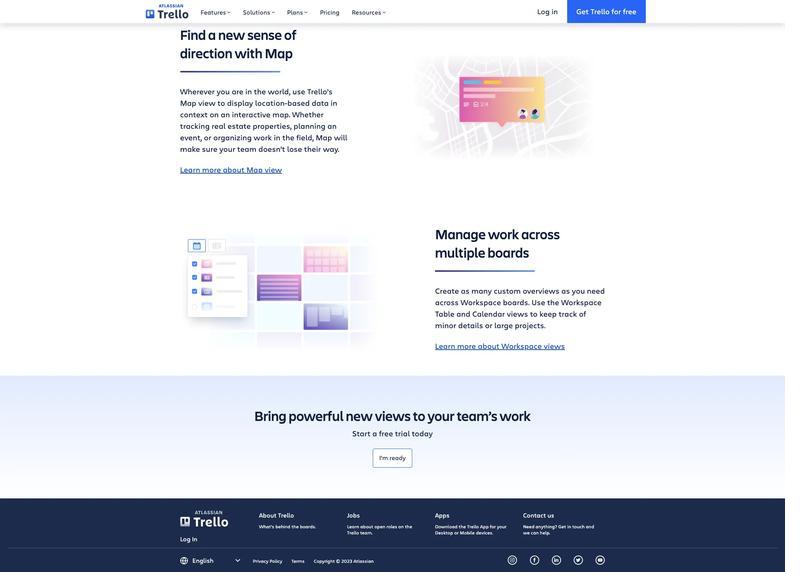 Task type: describe. For each thing, give the bounding box(es) containing it.
need
[[587, 286, 605, 296]]

privacy policy link
[[253, 559, 283, 565]]

privacy
[[253, 559, 269, 565]]

custom
[[494, 286, 521, 296]]

whether
[[292, 109, 324, 120]]

the up lose
[[283, 132, 295, 143]]

learn about open roles on the trello team.
[[347, 524, 413, 536]]

bring powerful new views to your team's work start a free trial today
[[255, 407, 531, 439]]

copyright © 2023 atlassian
[[314, 559, 374, 565]]

2 horizontal spatial views
[[544, 341, 565, 352]]

more for manage work across multiple boards
[[458, 341, 476, 352]]

manage work across multiple boards
[[435, 225, 560, 262]]

terms
[[292, 559, 305, 565]]

map up context
[[180, 98, 197, 108]]

solutions
[[243, 8, 270, 16]]

plans
[[287, 8, 303, 16]]

track
[[559, 309, 578, 319]]

of inside "find a new sense of direction with map"
[[284, 25, 297, 44]]

their
[[304, 144, 321, 154]]

i'm ready link
[[373, 449, 413, 468]]

properties,
[[253, 121, 292, 131]]

an illustration showing workspace view. image
[[180, 225, 387, 358]]

need
[[524, 524, 535, 530]]

tracking
[[180, 121, 210, 131]]

powerful
[[289, 407, 344, 425]]

doesn't
[[259, 144, 285, 154]]

world,
[[268, 86, 291, 97]]

help.
[[540, 530, 551, 536]]

interactive
[[232, 109, 271, 120]]

get trello for free
[[577, 6, 637, 16]]

manage
[[435, 225, 486, 243]]

your for download
[[497, 524, 507, 530]]

learn more about map view
[[180, 165, 282, 175]]

to inside create as many custom overviews as you need across workspace boards. use the workspace table and calendar views to keep track of minor details or large projects.
[[530, 309, 538, 319]]

a inside "find a new sense of direction with map"
[[208, 25, 216, 44]]

us
[[548, 512, 555, 520]]

you inside create as many custom overviews as you need across workspace boards. use the workspace table and calendar views to keep track of minor details or large projects.
[[572, 286, 585, 296]]

in
[[192, 535, 198, 543]]

to inside wherever you are in the world, use trello's map view to display location-based data in context on an interactive map. whether tracking real estate properties, planning an event, or organizing work in the field, map will make sure your team doesn't lose their way.
[[218, 98, 225, 108]]

on inside wherever you are in the world, use trello's map view to display location-based data in context on an interactive map. whether tracking real estate properties, planning an event, or organizing work in the field, map will make sure your team doesn't lose their way.
[[210, 109, 219, 120]]

map.
[[273, 109, 291, 120]]

instagram image
[[511, 559, 515, 563]]

atlassian
[[354, 559, 374, 565]]

contact us
[[524, 512, 555, 520]]

we
[[524, 530, 530, 536]]

trial
[[395, 429, 410, 439]]

roles
[[387, 524, 398, 530]]

can
[[531, 530, 539, 536]]

i'm ready
[[380, 454, 406, 462]]

2 horizontal spatial workspace
[[562, 297, 602, 308]]

log for log in
[[180, 535, 191, 543]]

1 vertical spatial boards.
[[300, 524, 316, 530]]

work inside "manage work across multiple boards"
[[488, 225, 520, 243]]

details
[[459, 320, 484, 331]]

trello inside learn about open roles on the trello team.
[[347, 530, 359, 536]]

today
[[412, 429, 433, 439]]

about for sense
[[223, 165, 245, 175]]

team.
[[360, 530, 373, 536]]

twitter image
[[577, 559, 581, 563]]

the inside learn about open roles on the trello team.
[[405, 524, 413, 530]]

touch
[[573, 524, 585, 530]]

you inside wherever you are in the world, use trello's map view to display location-based data in context on an interactive map. whether tracking real estate properties, planning an event, or organizing work in the field, map will make sure your team doesn't lose their way.
[[217, 86, 230, 97]]

way.
[[323, 144, 340, 154]]

0 vertical spatial get
[[577, 6, 589, 16]]

minor
[[435, 320, 457, 331]]

use
[[532, 297, 546, 308]]

learn more about workspace views
[[435, 341, 565, 352]]

desktop
[[435, 530, 453, 536]]

team
[[237, 144, 257, 154]]

0 vertical spatial free
[[624, 6, 637, 16]]

about trello
[[259, 512, 294, 520]]

sure
[[202, 144, 218, 154]]

i'm
[[380, 454, 388, 462]]

the inside create as many custom overviews as you need across workspace boards. use the workspace table and calendar views to keep track of minor details or large projects.
[[548, 297, 560, 308]]

gradient bar image for multiple
[[435, 271, 536, 272]]

table
[[435, 309, 455, 319]]

youtube image
[[599, 559, 603, 563]]

real
[[212, 121, 226, 131]]

for inside download the trello app for your desktop or mobile devices.
[[490, 524, 496, 530]]

contact
[[524, 512, 546, 520]]

find
[[180, 25, 206, 44]]

trello card pinned to a location on a map. image
[[399, 49, 606, 165]]

map down team
[[247, 165, 263, 175]]

the inside download the trello app for your desktop or mobile devices.
[[459, 524, 466, 530]]

log in
[[180, 535, 198, 543]]

use
[[293, 86, 306, 97]]

across inside create as many custom overviews as you need across workspace boards. use the workspace table and calendar views to keep track of minor details or large projects.
[[435, 297, 459, 308]]

log for log in
[[538, 6, 550, 16]]

1 horizontal spatial view
[[265, 165, 282, 175]]

with
[[235, 44, 263, 62]]

lose
[[287, 144, 302, 154]]

what's behind the boards.
[[259, 524, 316, 530]]

map inside "find a new sense of direction with map"
[[265, 44, 293, 62]]

2023
[[342, 559, 353, 565]]

a inside bring powerful new views to your team's work start a free trial today
[[373, 429, 377, 439]]

your inside wherever you are in the world, use trello's map view to display location-based data in context on an interactive map. whether tracking real estate properties, planning an event, or organizing work in the field, map will make sure your team doesn't lose their way.
[[220, 144, 236, 154]]



Task type: locate. For each thing, give the bounding box(es) containing it.
about
[[259, 512, 277, 520]]

2 horizontal spatial to
[[530, 309, 538, 319]]

1 horizontal spatial free
[[624, 6, 637, 16]]

1 vertical spatial views
[[544, 341, 565, 352]]

views
[[507, 309, 529, 319], [544, 341, 565, 352], [375, 407, 411, 425]]

0 horizontal spatial log
[[180, 535, 191, 543]]

log in link
[[180, 535, 198, 544]]

open
[[375, 524, 386, 530]]

to
[[218, 98, 225, 108], [530, 309, 538, 319], [413, 407, 426, 425]]

your right app
[[497, 524, 507, 530]]

you left are
[[217, 86, 230, 97]]

1 as from the left
[[461, 286, 470, 296]]

large
[[495, 320, 513, 331]]

work inside wherever you are in the world, use trello's map view to display location-based data in context on an interactive map. whether tracking real estate properties, planning an event, or organizing work in the field, map will make sure your team doesn't lose their way.
[[254, 132, 272, 143]]

new for a
[[218, 25, 245, 44]]

the right download
[[459, 524, 466, 530]]

1 vertical spatial learn
[[435, 341, 456, 352]]

what's
[[259, 524, 275, 530]]

0 horizontal spatial on
[[210, 109, 219, 120]]

download the trello app for your desktop or mobile devices.
[[435, 524, 507, 536]]

and up details
[[457, 309, 471, 319]]

context
[[180, 109, 208, 120]]

new inside "find a new sense of direction with map"
[[218, 25, 245, 44]]

1 horizontal spatial as
[[562, 286, 570, 296]]

0 horizontal spatial a
[[208, 25, 216, 44]]

your
[[220, 144, 236, 154], [428, 407, 455, 425], [497, 524, 507, 530]]

0 horizontal spatial get
[[559, 524, 567, 530]]

the
[[254, 86, 266, 97], [283, 132, 295, 143], [548, 297, 560, 308], [292, 524, 299, 530], [405, 524, 413, 530], [459, 524, 466, 530]]

0 horizontal spatial boards.
[[300, 524, 316, 530]]

0 vertical spatial learn
[[180, 165, 200, 175]]

©
[[336, 559, 340, 565]]

about left open
[[361, 524, 374, 530]]

0 horizontal spatial view
[[198, 98, 216, 108]]

bring
[[255, 407, 287, 425]]

1 vertical spatial work
[[488, 225, 520, 243]]

sense
[[248, 25, 282, 44]]

0 horizontal spatial you
[[217, 86, 230, 97]]

about
[[223, 165, 245, 175], [478, 341, 500, 352], [361, 524, 374, 530]]

1 vertical spatial log
[[180, 535, 191, 543]]

calendar
[[473, 309, 505, 319]]

about inside learn about open roles on the trello team.
[[361, 524, 374, 530]]

projects.
[[515, 320, 546, 331]]

1 vertical spatial of
[[579, 309, 587, 319]]

1 vertical spatial on
[[399, 524, 404, 530]]

1 horizontal spatial for
[[612, 6, 622, 16]]

more for find a new sense of direction with map
[[202, 165, 221, 175]]

0 horizontal spatial as
[[461, 286, 470, 296]]

atlassian trello image
[[146, 4, 188, 19], [180, 511, 228, 527], [195, 511, 222, 515]]

boards. inside create as many custom overviews as you need across workspace boards. use the workspace table and calendar views to keep track of minor details or large projects.
[[503, 297, 530, 308]]

views down "projects."
[[544, 341, 565, 352]]

0 horizontal spatial or
[[204, 132, 212, 143]]

workspace down many
[[461, 297, 501, 308]]

data
[[312, 98, 329, 108]]

0 vertical spatial and
[[457, 309, 471, 319]]

1 vertical spatial about
[[478, 341, 500, 352]]

0 horizontal spatial about
[[223, 165, 245, 175]]

2 horizontal spatial your
[[497, 524, 507, 530]]

1 vertical spatial more
[[458, 341, 476, 352]]

new down features dropdown button
[[218, 25, 245, 44]]

get right "anything?"
[[559, 524, 567, 530]]

0 vertical spatial gradient bar image
[[180, 71, 280, 73]]

0 vertical spatial on
[[210, 109, 219, 120]]

1 horizontal spatial of
[[579, 309, 587, 319]]

2 vertical spatial your
[[497, 524, 507, 530]]

2 vertical spatial to
[[413, 407, 426, 425]]

gradient bar image for sense
[[180, 71, 280, 73]]

behind
[[276, 524, 291, 530]]

create
[[435, 286, 459, 296]]

free inside bring powerful new views to your team's work start a free trial today
[[379, 429, 393, 439]]

1 vertical spatial and
[[586, 524, 595, 530]]

gradient bar image
[[180, 71, 280, 73], [435, 271, 536, 272]]

learn
[[180, 165, 200, 175], [435, 341, 456, 352], [347, 524, 359, 530]]

or up sure
[[204, 132, 212, 143]]

2 vertical spatial or
[[455, 530, 459, 536]]

1 horizontal spatial or
[[455, 530, 459, 536]]

0 vertical spatial log
[[538, 6, 550, 16]]

2 as from the left
[[562, 286, 570, 296]]

team's
[[457, 407, 498, 425]]

1 horizontal spatial a
[[373, 429, 377, 439]]

solutions button
[[237, 0, 281, 23]]

0 vertical spatial you
[[217, 86, 230, 97]]

view inside wherever you are in the world, use trello's map view to display location-based data in context on an interactive map. whether tracking real estate properties, planning an event, or organizing work in the field, map will make sure your team doesn't lose their way.
[[198, 98, 216, 108]]

get trello for free link
[[568, 0, 646, 23]]

1 horizontal spatial on
[[399, 524, 404, 530]]

1 horizontal spatial your
[[428, 407, 455, 425]]

features button
[[195, 0, 237, 23]]

will
[[334, 132, 348, 143]]

1 vertical spatial gradient bar image
[[435, 271, 536, 272]]

or left mobile
[[455, 530, 459, 536]]

multiple
[[435, 243, 486, 262]]

to left display
[[218, 98, 225, 108]]

view
[[198, 98, 216, 108], [265, 165, 282, 175]]

1 vertical spatial free
[[379, 429, 393, 439]]

2 vertical spatial about
[[361, 524, 374, 530]]

0 horizontal spatial your
[[220, 144, 236, 154]]

0 vertical spatial across
[[522, 225, 560, 243]]

estate
[[228, 121, 251, 131]]

0 horizontal spatial to
[[218, 98, 225, 108]]

your for bring
[[428, 407, 455, 425]]

map right with
[[265, 44, 293, 62]]

1 horizontal spatial you
[[572, 286, 585, 296]]

trello's
[[307, 86, 333, 97]]

0 vertical spatial work
[[254, 132, 272, 143]]

anything?
[[536, 524, 558, 530]]

1 vertical spatial a
[[373, 429, 377, 439]]

learn down make
[[180, 165, 200, 175]]

about down large
[[478, 341, 500, 352]]

1 horizontal spatial gradient bar image
[[435, 271, 536, 272]]

make
[[180, 144, 200, 154]]

get
[[577, 6, 589, 16], [559, 524, 567, 530]]

gradient bar image up are
[[180, 71, 280, 73]]

1 horizontal spatial workspace
[[502, 341, 542, 352]]

organizing
[[213, 132, 252, 143]]

views inside bring powerful new views to your team's work start a free trial today
[[375, 407, 411, 425]]

a
[[208, 25, 216, 44], [373, 429, 377, 439]]

linkedin image
[[555, 559, 559, 563]]

1 horizontal spatial to
[[413, 407, 426, 425]]

new inside bring powerful new views to your team's work start a free trial today
[[346, 407, 373, 425]]

jobs
[[347, 512, 360, 520]]

or inside download the trello app for your desktop or mobile devices.
[[455, 530, 459, 536]]

view down doesn't
[[265, 165, 282, 175]]

to up today
[[413, 407, 426, 425]]

boards. right behind
[[300, 524, 316, 530]]

start
[[353, 429, 371, 439]]

1 vertical spatial new
[[346, 407, 373, 425]]

1 horizontal spatial views
[[507, 309, 529, 319]]

your down organizing
[[220, 144, 236, 154]]

planning
[[294, 121, 326, 131]]

1 horizontal spatial boards.
[[503, 297, 530, 308]]

1 vertical spatial view
[[265, 165, 282, 175]]

on right "roles"
[[399, 524, 404, 530]]

on inside learn about open roles on the trello team.
[[399, 524, 404, 530]]

views up "projects."
[[507, 309, 529, 319]]

and right touch
[[586, 524, 595, 530]]

1 vertical spatial for
[[490, 524, 496, 530]]

or inside wherever you are in the world, use trello's map view to display location-based data in context on an interactive map. whether tracking real estate properties, planning an event, or organizing work in the field, map will make sure your team doesn't lose their way.
[[204, 132, 212, 143]]

workspace
[[461, 297, 501, 308], [562, 297, 602, 308], [502, 341, 542, 352]]

or
[[204, 132, 212, 143], [485, 320, 493, 331], [455, 530, 459, 536]]

boards. down custom
[[503, 297, 530, 308]]

display
[[227, 98, 253, 108]]

0 horizontal spatial for
[[490, 524, 496, 530]]

0 vertical spatial view
[[198, 98, 216, 108]]

0 vertical spatial boards.
[[503, 297, 530, 308]]

need anything? get in touch and we can help.
[[524, 524, 595, 536]]

learn more about map view link
[[180, 165, 282, 175]]

1 vertical spatial across
[[435, 297, 459, 308]]

boards
[[488, 243, 530, 262]]

wherever you are in the world, use trello's map view to display location-based data in context on an interactive map. whether tracking real estate properties, planning an event, or organizing work in the field, map will make sure your team doesn't lose their way.
[[180, 86, 348, 154]]

map up way.
[[316, 132, 332, 143]]

0 horizontal spatial an
[[221, 109, 230, 120]]

your up today
[[428, 407, 455, 425]]

log in
[[538, 6, 558, 16]]

free
[[624, 6, 637, 16], [379, 429, 393, 439]]

your inside download the trello app for your desktop or mobile devices.
[[497, 524, 507, 530]]

views up 'trial'
[[375, 407, 411, 425]]

work
[[254, 132, 272, 143], [488, 225, 520, 243], [500, 407, 531, 425]]

0 vertical spatial more
[[202, 165, 221, 175]]

views inside create as many custom overviews as you need across workspace boards. use the workspace table and calendar views to keep track of minor details or large projects.
[[507, 309, 529, 319]]

in inside the need anything? get in touch and we can help.
[[568, 524, 572, 530]]

on up real
[[210, 109, 219, 120]]

1 horizontal spatial an
[[328, 121, 337, 131]]

0 horizontal spatial gradient bar image
[[180, 71, 280, 73]]

of
[[284, 25, 297, 44], [579, 309, 587, 319]]

new
[[218, 25, 245, 44], [346, 407, 373, 425]]

learn inside learn about open roles on the trello team.
[[347, 524, 359, 530]]

as left many
[[461, 286, 470, 296]]

create as many custom overviews as you need across workspace boards. use the workspace table and calendar views to keep track of minor details or large projects.
[[435, 286, 605, 331]]

1 horizontal spatial about
[[361, 524, 374, 530]]

2 horizontal spatial learn
[[435, 341, 456, 352]]

of inside create as many custom overviews as you need across workspace boards. use the workspace table and calendar views to keep track of minor details or large projects.
[[579, 309, 587, 319]]

and inside the need anything? get in touch and we can help.
[[586, 524, 595, 530]]

get inside the need anything? get in touch and we can help.
[[559, 524, 567, 530]]

apps
[[435, 512, 450, 520]]

trello inside download the trello app for your desktop or mobile devices.
[[467, 524, 479, 530]]

0 vertical spatial views
[[507, 309, 529, 319]]

work inside bring powerful new views to your team's work start a free trial today
[[500, 407, 531, 425]]

terms link
[[292, 559, 305, 565]]

event,
[[180, 132, 202, 143]]

are
[[232, 86, 244, 97]]

map
[[265, 44, 293, 62], [180, 98, 197, 108], [316, 132, 332, 143], [247, 165, 263, 175]]

in
[[552, 6, 558, 16], [246, 86, 252, 97], [331, 98, 338, 108], [274, 132, 281, 143], [568, 524, 572, 530]]

get right log in on the top right of page
[[577, 6, 589, 16]]

and inside create as many custom overviews as you need across workspace boards. use the workspace table and calendar views to keep track of minor details or large projects.
[[457, 309, 471, 319]]

0 horizontal spatial workspace
[[461, 297, 501, 308]]

about for multiple
[[478, 341, 500, 352]]

2 vertical spatial work
[[500, 407, 531, 425]]

0 horizontal spatial free
[[379, 429, 393, 439]]

1 horizontal spatial new
[[346, 407, 373, 425]]

learn for manage work across multiple boards
[[435, 341, 456, 352]]

0 vertical spatial your
[[220, 144, 236, 154]]

0 vertical spatial to
[[218, 98, 225, 108]]

facebook image
[[533, 559, 537, 563]]

download
[[435, 524, 458, 530]]

privacy policy
[[253, 559, 283, 565]]

you left need at the right of the page
[[572, 286, 585, 296]]

0 vertical spatial for
[[612, 6, 622, 16]]

1 horizontal spatial learn
[[347, 524, 359, 530]]

a right find
[[208, 25, 216, 44]]

the up keep
[[548, 297, 560, 308]]

resources button
[[346, 0, 392, 23]]

0 vertical spatial new
[[218, 25, 245, 44]]

0 horizontal spatial more
[[202, 165, 221, 175]]

1 horizontal spatial get
[[577, 6, 589, 16]]

0 vertical spatial an
[[221, 109, 230, 120]]

the right "roles"
[[405, 524, 413, 530]]

to inside bring powerful new views to your team's work start a free trial today
[[413, 407, 426, 425]]

you
[[217, 86, 230, 97], [572, 286, 585, 296]]

many
[[472, 286, 492, 296]]

as
[[461, 286, 470, 296], [562, 286, 570, 296]]

trello
[[591, 6, 610, 16], [278, 512, 294, 520], [467, 524, 479, 530], [347, 530, 359, 536]]

your inside bring powerful new views to your team's work start a free trial today
[[428, 407, 455, 425]]

workspace up track
[[562, 297, 602, 308]]

gradient bar image up many
[[435, 271, 536, 272]]

0 vertical spatial or
[[204, 132, 212, 143]]

across inside "manage work across multiple boards"
[[522, 225, 560, 243]]

keep
[[540, 309, 557, 319]]

1 vertical spatial get
[[559, 524, 567, 530]]

mobile
[[460, 530, 475, 536]]

or inside create as many custom overviews as you need across workspace boards. use the workspace table and calendar views to keep track of minor details or large projects.
[[485, 320, 493, 331]]

of down plans at the left
[[284, 25, 297, 44]]

new for powerful
[[346, 407, 373, 425]]

0 vertical spatial a
[[208, 25, 216, 44]]

devices.
[[476, 530, 494, 536]]

copyright
[[314, 559, 335, 565]]

1 vertical spatial your
[[428, 407, 455, 425]]

learn more about workspace views link
[[435, 341, 565, 352]]

or down 'calendar'
[[485, 320, 493, 331]]

resources
[[352, 8, 382, 16]]

a right start
[[373, 429, 377, 439]]

0 horizontal spatial new
[[218, 25, 245, 44]]

learn down jobs
[[347, 524, 359, 530]]

log
[[538, 6, 550, 16], [180, 535, 191, 543]]

an up will
[[328, 121, 337, 131]]

of right track
[[579, 309, 587, 319]]

pricing link
[[314, 0, 346, 23]]

1 horizontal spatial and
[[586, 524, 595, 530]]

2 vertical spatial views
[[375, 407, 411, 425]]

new up start
[[346, 407, 373, 425]]

more down details
[[458, 341, 476, 352]]

field,
[[297, 132, 314, 143]]

0 horizontal spatial across
[[435, 297, 459, 308]]

0 vertical spatial of
[[284, 25, 297, 44]]

the right behind
[[292, 524, 299, 530]]

0 vertical spatial about
[[223, 165, 245, 175]]

find a new sense of direction with map
[[180, 25, 297, 62]]

workspace down "projects."
[[502, 341, 542, 352]]

1 vertical spatial or
[[485, 320, 493, 331]]

the up location-
[[254, 86, 266, 97]]

pricing
[[320, 8, 340, 16]]

learn down minor
[[435, 341, 456, 352]]

more down sure
[[202, 165, 221, 175]]

1 vertical spatial to
[[530, 309, 538, 319]]

1 horizontal spatial more
[[458, 341, 476, 352]]

2 horizontal spatial or
[[485, 320, 493, 331]]

2 vertical spatial learn
[[347, 524, 359, 530]]

1 horizontal spatial across
[[522, 225, 560, 243]]

to up "projects."
[[530, 309, 538, 319]]

learn for find a new sense of direction with map
[[180, 165, 200, 175]]

as up track
[[562, 286, 570, 296]]

about down team
[[223, 165, 245, 175]]

1 vertical spatial an
[[328, 121, 337, 131]]

log in link
[[528, 0, 568, 23]]

location-
[[255, 98, 288, 108]]

an up real
[[221, 109, 230, 120]]

0 horizontal spatial views
[[375, 407, 411, 425]]

view down 'wherever'
[[198, 98, 216, 108]]



Task type: vqa. For each thing, say whether or not it's contained in the screenshot.
Templates popup button
no



